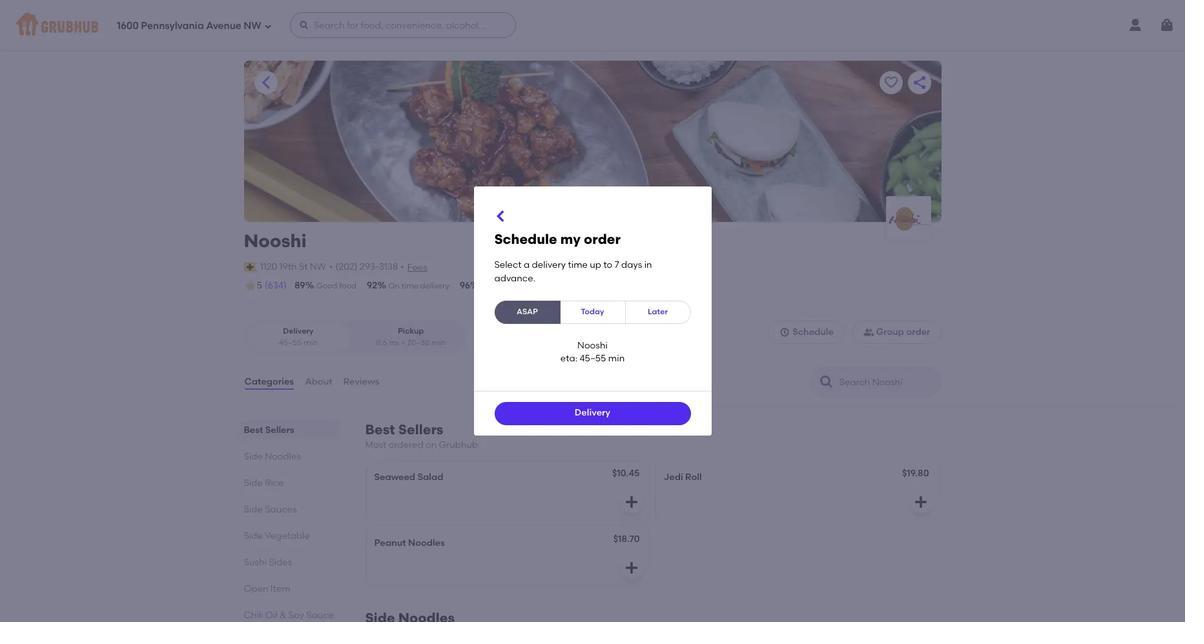 Task type: vqa. For each thing, say whether or not it's contained in the screenshot.
Salads within $9.79 FRESHLY MADE SALADS - GARDEN
no



Task type: describe. For each thing, give the bounding box(es) containing it.
time inside select a delivery time up to 7 days in advance.
[[568, 260, 588, 271]]

order for correct order
[[512, 282, 532, 291]]

food
[[339, 282, 356, 291]]

$18.70
[[613, 534, 640, 545]]

to
[[603, 260, 612, 271]]

good
[[316, 282, 337, 291]]

89
[[294, 280, 305, 291]]

• right 3138
[[401, 261, 404, 272]]

delivery for delivery 45–55 min
[[283, 327, 314, 336]]

mi
[[390, 338, 399, 347]]

noodles for side noodles
[[265, 451, 301, 462]]

open
[[244, 584, 268, 595]]

fees
[[407, 262, 427, 273]]

side for side rice
[[244, 478, 263, 489]]

45–55 inside delivery 45–55 min
[[279, 338, 302, 347]]

293-
[[360, 261, 379, 272]]

grubhub
[[439, 440, 478, 451]]

• (202) 293-3138 • fees
[[329, 261, 427, 273]]

noodles for peanut noodles
[[408, 538, 445, 549]]

seaweed
[[374, 472, 415, 483]]

today button
[[560, 301, 625, 324]]

min inside nooshi eta: 45–55 min
[[608, 353, 625, 364]]

rice
[[265, 478, 284, 489]]

$19.80
[[902, 468, 929, 479]]

(202) 293-3138 button
[[335, 261, 398, 274]]

delivery 45–55 min
[[279, 327, 318, 347]]

sauces
[[265, 504, 297, 515]]

good food
[[316, 282, 356, 291]]

later
[[648, 308, 668, 317]]

reviews
[[343, 376, 379, 387]]

save this restaurant button
[[879, 71, 903, 94]]

open item
[[244, 584, 290, 595]]

1120 19th st nw
[[260, 261, 326, 272]]

in
[[644, 260, 652, 271]]

20–30
[[407, 338, 430, 347]]

st
[[299, 261, 308, 272]]

1600
[[117, 20, 139, 31]]

group order
[[876, 327, 930, 338]]

people icon image
[[863, 328, 874, 338]]

schedule my order
[[494, 231, 621, 248]]

chili
[[244, 610, 263, 621]]

fees button
[[407, 261, 428, 275]]

1120
[[260, 261, 277, 272]]

side rice
[[244, 478, 284, 489]]

side sauces tab
[[244, 503, 334, 517]]

ordered
[[388, 440, 423, 451]]

side noodles tab
[[244, 450, 334, 464]]

select a delivery time up to 7 days in advance.
[[494, 260, 652, 284]]

peanut noodles
[[374, 538, 445, 549]]

side rice tab
[[244, 477, 334, 490]]

jedi roll
[[664, 472, 702, 483]]

delivery for 92
[[420, 282, 449, 291]]

3138
[[379, 261, 398, 272]]

nooshi eta: 45–55 min
[[560, 340, 625, 364]]

jedi
[[664, 472, 683, 483]]

on
[[426, 440, 437, 451]]

salad
[[417, 472, 443, 483]]

categories button
[[244, 359, 295, 406]]

1600 pennsylvania avenue nw
[[117, 20, 261, 31]]

sides
[[269, 557, 292, 568]]

best for best sellers most ordered on grubhub
[[365, 422, 395, 438]]

sushi
[[244, 557, 267, 568]]

1120 19th st nw button
[[259, 260, 327, 274]]

seaweed salad
[[374, 472, 443, 483]]

92
[[367, 280, 377, 291]]

schedule button
[[769, 321, 845, 344]]

pennsylvania
[[141, 20, 204, 31]]

• inside pickup 0.6 mi • 20–30 min
[[402, 338, 405, 347]]

today
[[581, 308, 604, 317]]

about button
[[304, 359, 333, 406]]

nooshi for nooshi
[[244, 230, 307, 252]]

caret left icon image
[[258, 75, 273, 90]]

save this restaurant image
[[883, 75, 899, 90]]

side noodles
[[244, 451, 301, 462]]

oil
[[265, 610, 277, 621]]

svg image down $10.45 on the right bottom of page
[[624, 495, 639, 510]]

min inside pickup 0.6 mi • 20–30 min
[[432, 338, 446, 347]]

asap button
[[494, 301, 560, 324]]

search icon image
[[819, 375, 834, 390]]

96
[[460, 280, 470, 291]]

schedule for schedule
[[793, 327, 834, 338]]

delivery for schedule my order
[[532, 260, 566, 271]]

svg image up select
[[493, 209, 509, 224]]

delivery button
[[494, 402, 691, 425]]

select
[[494, 260, 522, 271]]

up
[[590, 260, 601, 271]]

(202)
[[335, 261, 357, 272]]

svg image inside schedule button
[[780, 328, 790, 338]]

nooshi logo image
[[886, 204, 931, 234]]

0.6
[[376, 338, 387, 347]]

min inside delivery 45–55 min
[[304, 338, 318, 347]]



Task type: locate. For each thing, give the bounding box(es) containing it.
1 vertical spatial time
[[401, 282, 418, 291]]

(634)
[[265, 280, 287, 291]]

side for side sauces
[[244, 504, 263, 515]]

reviews button
[[343, 359, 380, 406]]

1 vertical spatial delivery
[[575, 408, 610, 419]]

pickup 0.6 mi • 20–30 min
[[376, 327, 446, 347]]

nooshi for nooshi eta: 45–55 min
[[577, 340, 608, 351]]

order for group order
[[906, 327, 930, 338]]

1 horizontal spatial best
[[365, 422, 395, 438]]

my
[[560, 231, 581, 248]]

1 horizontal spatial delivery
[[532, 260, 566, 271]]

0 vertical spatial 45–55
[[279, 338, 302, 347]]

2 side from the top
[[244, 478, 263, 489]]

nw for 1600 pennsylvania avenue nw
[[244, 20, 261, 31]]

option group containing delivery 45–55 min
[[244, 321, 465, 354]]

share icon image
[[912, 75, 927, 90]]

nooshi up the 1120
[[244, 230, 307, 252]]

2 horizontal spatial order
[[906, 327, 930, 338]]

0 horizontal spatial 45–55
[[279, 338, 302, 347]]

peanut
[[374, 538, 406, 549]]

side left rice
[[244, 478, 263, 489]]

option group
[[244, 321, 465, 354]]

0 vertical spatial schedule
[[494, 231, 557, 248]]

best up most
[[365, 422, 395, 438]]

schedule up search icon
[[793, 327, 834, 338]]

nw inside main navigation navigation
[[244, 20, 261, 31]]

sellers up side noodles
[[265, 425, 294, 436]]

on time delivery
[[388, 282, 449, 291]]

4 side from the top
[[244, 531, 263, 542]]

1 horizontal spatial time
[[568, 260, 588, 271]]

order
[[584, 231, 621, 248], [512, 282, 532, 291], [906, 327, 930, 338]]

1 horizontal spatial order
[[584, 231, 621, 248]]

main navigation navigation
[[0, 0, 1185, 50]]

1 horizontal spatial schedule
[[793, 327, 834, 338]]

1 horizontal spatial nw
[[310, 261, 326, 272]]

side vegetable tab
[[244, 530, 334, 543]]

0 vertical spatial order
[[584, 231, 621, 248]]

delivery
[[532, 260, 566, 271], [420, 282, 449, 291]]

nw right st
[[310, 261, 326, 272]]

order inside the "group order" button
[[906, 327, 930, 338]]

categories
[[244, 376, 294, 387]]

order right group
[[906, 327, 930, 338]]

1 vertical spatial delivery
[[420, 282, 449, 291]]

0 vertical spatial nooshi
[[244, 230, 307, 252]]

best up side noodles
[[244, 425, 263, 436]]

nw for 1120 19th st nw
[[310, 261, 326, 272]]

1 horizontal spatial noodles
[[408, 538, 445, 549]]

svg image
[[264, 22, 272, 30], [493, 209, 509, 224], [624, 495, 639, 510], [624, 561, 639, 576]]

open item tab
[[244, 583, 334, 596]]

best sellers tab
[[244, 424, 334, 437]]

1 vertical spatial 45–55
[[580, 353, 606, 364]]

45–55 inside nooshi eta: 45–55 min
[[580, 353, 606, 364]]

order down a
[[512, 282, 532, 291]]

min right 20–30
[[432, 338, 446, 347]]

0 vertical spatial delivery
[[283, 327, 314, 336]]

noodles right peanut
[[408, 538, 445, 549]]

0 horizontal spatial time
[[401, 282, 418, 291]]

&
[[279, 610, 286, 621]]

1 vertical spatial order
[[512, 282, 532, 291]]

chili oil & soy sauce
[[244, 610, 334, 621]]

side vegetable
[[244, 531, 310, 542]]

1 horizontal spatial sellers
[[398, 422, 443, 438]]

0 horizontal spatial delivery
[[420, 282, 449, 291]]

delivery inside select a delivery time up to 7 days in advance.
[[532, 260, 566, 271]]

sellers for best sellers most ordered on grubhub
[[398, 422, 443, 438]]

correct order
[[481, 282, 532, 291]]

nooshi up eta:
[[577, 340, 608, 351]]

group order button
[[852, 321, 941, 344]]

time right on
[[401, 282, 418, 291]]

0 horizontal spatial order
[[512, 282, 532, 291]]

chili oil & soy sauce tab
[[244, 609, 334, 623]]

schedule for schedule my order
[[494, 231, 557, 248]]

about
[[305, 376, 332, 387]]

sushi sides
[[244, 557, 292, 568]]

time left up
[[568, 260, 588, 271]]

• left (202)
[[329, 261, 333, 272]]

5
[[257, 280, 262, 291]]

1 horizontal spatial 45–55
[[580, 353, 606, 364]]

svg image right avenue
[[264, 22, 272, 30]]

side
[[244, 451, 263, 462], [244, 478, 263, 489], [244, 504, 263, 515], [244, 531, 263, 542]]

sellers inside best sellers most ordered on grubhub
[[398, 422, 443, 438]]

0 horizontal spatial schedule
[[494, 231, 557, 248]]

svg image inside main navigation navigation
[[264, 22, 272, 30]]

delivery inside button
[[575, 408, 610, 419]]

1 vertical spatial nw
[[310, 261, 326, 272]]

side left sauces at the bottom left of the page
[[244, 504, 263, 515]]

1 horizontal spatial min
[[432, 338, 446, 347]]

schedule
[[494, 231, 557, 248], [793, 327, 834, 338]]

min
[[304, 338, 318, 347], [432, 338, 446, 347], [608, 353, 625, 364]]

noodles inside tab
[[265, 451, 301, 462]]

correct
[[481, 282, 510, 291]]

most
[[365, 440, 386, 451]]

1 vertical spatial noodles
[[408, 538, 445, 549]]

sellers inside tab
[[265, 425, 294, 436]]

side sauces
[[244, 504, 297, 515]]

order up to
[[584, 231, 621, 248]]

Search Nooshi search field
[[838, 377, 937, 389]]

noodles
[[265, 451, 301, 462], [408, 538, 445, 549]]

best for best sellers
[[244, 425, 263, 436]]

avenue
[[206, 20, 241, 31]]

schedule inside button
[[793, 327, 834, 338]]

delivery for delivery
[[575, 408, 610, 419]]

best sellers most ordered on grubhub
[[365, 422, 478, 451]]

sellers
[[398, 422, 443, 438], [265, 425, 294, 436]]

best inside best sellers most ordered on grubhub
[[365, 422, 395, 438]]

svg image down $18.70
[[624, 561, 639, 576]]

0 horizontal spatial nooshi
[[244, 230, 307, 252]]

delivery down 'fees' button
[[420, 282, 449, 291]]

nw right avenue
[[244, 20, 261, 31]]

schedule up a
[[494, 231, 557, 248]]

min right eta:
[[608, 353, 625, 364]]

0 vertical spatial time
[[568, 260, 588, 271]]

0 vertical spatial delivery
[[532, 260, 566, 271]]

svg image
[[1159, 17, 1175, 33], [299, 20, 309, 30], [780, 328, 790, 338], [913, 495, 928, 510]]

2 vertical spatial order
[[906, 327, 930, 338]]

1 horizontal spatial delivery
[[575, 408, 610, 419]]

sellers for best sellers
[[265, 425, 294, 436]]

pickup
[[398, 327, 424, 336]]

45–55 up the categories
[[279, 338, 302, 347]]

nooshi inside nooshi eta: 45–55 min
[[577, 340, 608, 351]]

days
[[621, 260, 642, 271]]

roll
[[685, 472, 702, 483]]

sushi sides tab
[[244, 556, 334, 570]]

0 horizontal spatial nw
[[244, 20, 261, 31]]

1 side from the top
[[244, 451, 263, 462]]

sauce
[[306, 610, 334, 621]]

1 vertical spatial schedule
[[793, 327, 834, 338]]

side up sushi
[[244, 531, 263, 542]]

0 horizontal spatial delivery
[[283, 327, 314, 336]]

advance.
[[494, 273, 535, 284]]

time
[[568, 260, 588, 271], [401, 282, 418, 291]]

best inside tab
[[244, 425, 263, 436]]

star icon image
[[244, 280, 257, 293]]

2 horizontal spatial min
[[608, 353, 625, 364]]

subscription pass image
[[244, 262, 257, 272]]

asap
[[517, 308, 538, 317]]

delivery down 89
[[283, 327, 314, 336]]

sellers up on
[[398, 422, 443, 438]]

vegetable
[[265, 531, 310, 542]]

best sellers
[[244, 425, 294, 436]]

19th
[[279, 261, 297, 272]]

soy
[[288, 610, 304, 621]]

delivery
[[283, 327, 314, 336], [575, 408, 610, 419]]

nw inside button
[[310, 261, 326, 272]]

$10.45
[[612, 468, 640, 479]]

delivery down eta:
[[575, 408, 610, 419]]

1 horizontal spatial nooshi
[[577, 340, 608, 351]]

• right mi
[[402, 338, 405, 347]]

45–55
[[279, 338, 302, 347], [580, 353, 606, 364]]

3 side from the top
[[244, 504, 263, 515]]

best
[[365, 422, 395, 438], [244, 425, 263, 436]]

delivery inside delivery 45–55 min
[[283, 327, 314, 336]]

nw
[[244, 20, 261, 31], [310, 261, 326, 272]]

group
[[876, 327, 904, 338]]

0 horizontal spatial min
[[304, 338, 318, 347]]

7
[[615, 260, 619, 271]]

side up "side rice"
[[244, 451, 263, 462]]

on
[[388, 282, 400, 291]]

1 vertical spatial nooshi
[[577, 340, 608, 351]]

a
[[524, 260, 530, 271]]

noodles down best sellers tab
[[265, 451, 301, 462]]

•
[[329, 261, 333, 272], [401, 261, 404, 272], [402, 338, 405, 347]]

item
[[270, 584, 290, 595]]

min up about
[[304, 338, 318, 347]]

0 vertical spatial nw
[[244, 20, 261, 31]]

later button
[[625, 301, 691, 324]]

0 horizontal spatial best
[[244, 425, 263, 436]]

side for side noodles
[[244, 451, 263, 462]]

eta:
[[560, 353, 577, 364]]

45–55 right eta:
[[580, 353, 606, 364]]

side for side vegetable
[[244, 531, 263, 542]]

delivery right a
[[532, 260, 566, 271]]

0 horizontal spatial sellers
[[265, 425, 294, 436]]

0 horizontal spatial noodles
[[265, 451, 301, 462]]

0 vertical spatial noodles
[[265, 451, 301, 462]]



